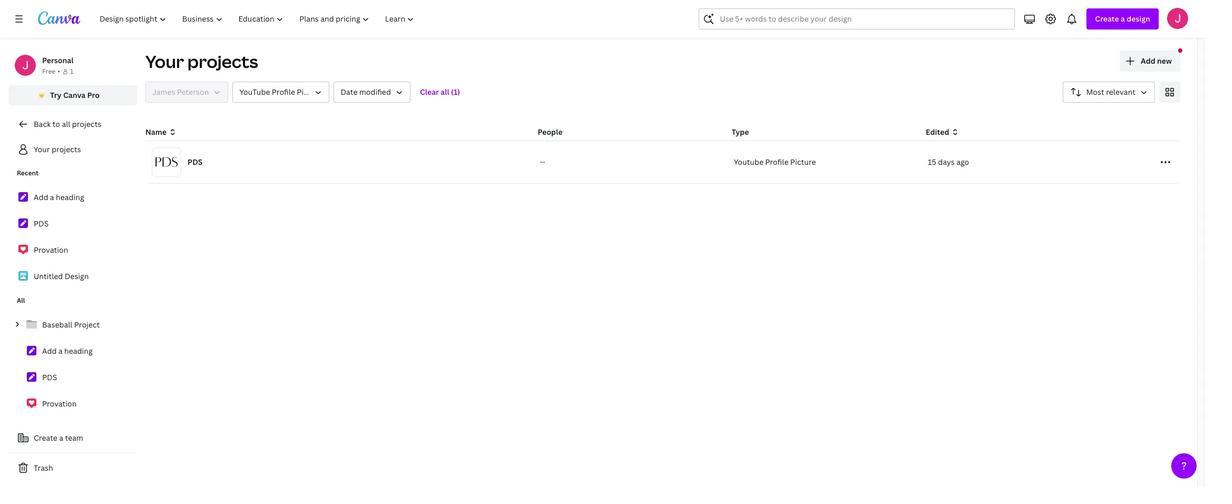 Task type: describe. For each thing, give the bounding box(es) containing it.
most
[[1086, 87, 1104, 97]]

a inside 'dropdown button'
[[1121, 14, 1125, 24]]

back
[[34, 119, 51, 129]]

(1)
[[451, 87, 460, 97]]

15 days ago
[[928, 157, 969, 167]]

2 vertical spatial pds
[[42, 373, 57, 383]]

project
[[74, 320, 100, 330]]

list containing baseball project
[[8, 314, 137, 415]]

canva
[[63, 90, 85, 100]]

edited button
[[926, 126, 1111, 138]]

create for create a design
[[1095, 14, 1119, 24]]

back to all projects link
[[8, 114, 137, 135]]

youtube profile picture
[[734, 157, 816, 167]]

your projects link
[[8, 139, 137, 160]]

1 horizontal spatial your projects
[[145, 50, 258, 73]]

james peterson image
[[1167, 8, 1188, 29]]

2 provation link from the top
[[8, 393, 137, 415]]

try canva pro button
[[8, 85, 137, 105]]

all
[[17, 296, 25, 305]]

0 vertical spatial all
[[441, 87, 449, 97]]

youtube
[[734, 157, 764, 167]]

Search search field
[[720, 9, 994, 29]]

1 vertical spatial pds
[[34, 219, 49, 229]]

1 - from the left
[[540, 157, 543, 167]]

try canva pro
[[50, 90, 100, 100]]

trash link
[[8, 458, 137, 479]]

name button
[[145, 126, 177, 138]]

free •
[[42, 67, 60, 76]]

Category button
[[233, 82, 330, 103]]

add for first add a heading link from the top
[[34, 192, 48, 202]]

profile for youtube
[[765, 157, 789, 167]]

untitled design link
[[8, 266, 137, 288]]

create a team
[[34, 433, 83, 443]]

0 horizontal spatial your
[[34, 144, 50, 154]]

clear all (1)
[[420, 87, 460, 97]]

a for create a team button
[[59, 433, 63, 443]]

create for create a team
[[34, 433, 57, 443]]

profile for youtube
[[272, 87, 295, 97]]

Owner button
[[145, 82, 228, 103]]

new
[[1157, 56, 1172, 66]]

top level navigation element
[[93, 8, 423, 30]]

pro
[[87, 90, 100, 100]]

1 add a heading link from the top
[[8, 187, 137, 209]]

1
[[70, 67, 73, 76]]

date
[[341, 87, 358, 97]]

0 vertical spatial pds
[[188, 157, 203, 167]]

james peterson
[[152, 87, 209, 97]]

free
[[42, 67, 55, 76]]

untitled
[[34, 271, 63, 281]]

--
[[540, 157, 545, 167]]

a for first add a heading link from the top
[[50, 192, 54, 202]]

modified
[[359, 87, 391, 97]]

1 vertical spatial provation
[[42, 399, 77, 409]]

15
[[928, 157, 936, 167]]



Task type: vqa. For each thing, say whether or not it's contained in the screenshot.
avoid
no



Task type: locate. For each thing, give the bounding box(es) containing it.
provation link
[[8, 239, 137, 261], [8, 393, 137, 415]]

picture for youtube profile picture
[[790, 157, 816, 167]]

a inside button
[[59, 433, 63, 443]]

0 vertical spatial add a heading
[[34, 192, 84, 202]]

provation
[[34, 245, 68, 255], [42, 399, 77, 409]]

your projects up peterson
[[145, 50, 258, 73]]

provation link up 'team'
[[8, 393, 137, 415]]

1 vertical spatial profile
[[765, 157, 789, 167]]

None search field
[[699, 8, 1015, 30]]

profile inside category 'button'
[[272, 87, 295, 97]]

clear all (1) link
[[415, 82, 465, 103]]

a
[[1121, 14, 1125, 24], [50, 192, 54, 202], [58, 346, 63, 356], [59, 433, 63, 443]]

1 vertical spatial heading
[[64, 346, 93, 356]]

create
[[1095, 14, 1119, 24], [34, 433, 57, 443]]

picture
[[297, 87, 322, 97], [790, 157, 816, 167]]

1 vertical spatial list
[[8, 314, 137, 415]]

1 vertical spatial all
[[62, 119, 70, 129]]

1 horizontal spatial all
[[441, 87, 449, 97]]

1 vertical spatial your projects
[[34, 144, 81, 154]]

add a heading
[[34, 192, 84, 202], [42, 346, 93, 356]]

add a heading link down your projects link
[[8, 187, 137, 209]]

Date modified button
[[334, 82, 410, 103]]

0 vertical spatial projects
[[188, 50, 258, 73]]

projects up peterson
[[188, 50, 258, 73]]

0 vertical spatial heading
[[56, 192, 84, 202]]

create left design
[[1095, 14, 1119, 24]]

add inside add new dropdown button
[[1141, 56, 1155, 66]]

personal
[[42, 55, 73, 65]]

untitled design
[[34, 271, 89, 281]]

add down recent
[[34, 192, 48, 202]]

date modified
[[341, 87, 391, 97]]

james
[[152, 87, 175, 97]]

1 pds link from the top
[[8, 213, 137, 235]]

add a heading for second add a heading link from the top of the page
[[42, 346, 93, 356]]

days
[[938, 157, 955, 167]]

try
[[50, 90, 61, 100]]

a left design
[[1121, 14, 1125, 24]]

people
[[538, 127, 563, 137]]

1 provation link from the top
[[8, 239, 137, 261]]

your up james at the top left
[[145, 50, 184, 73]]

a left 'team'
[[59, 433, 63, 443]]

relevant
[[1106, 87, 1136, 97]]

1 horizontal spatial profile
[[765, 157, 789, 167]]

create a design button
[[1087, 8, 1159, 30]]

1 list from the top
[[8, 187, 137, 288]]

baseball project link
[[8, 314, 137, 336]]

add
[[1141, 56, 1155, 66], [34, 192, 48, 202], [42, 346, 57, 356]]

0 horizontal spatial all
[[62, 119, 70, 129]]

0 vertical spatial pds link
[[8, 213, 137, 235]]

to
[[52, 119, 60, 129]]

heading down baseball project link
[[64, 346, 93, 356]]

your projects down to
[[34, 144, 81, 154]]

2 add a heading link from the top
[[8, 340, 137, 363]]

1 vertical spatial pds link
[[8, 367, 137, 389]]

1 horizontal spatial create
[[1095, 14, 1119, 24]]

provation link up untitled design link
[[8, 239, 137, 261]]

0 horizontal spatial create
[[34, 433, 57, 443]]

profile right youtube
[[272, 87, 295, 97]]

your
[[145, 50, 184, 73], [34, 144, 50, 154]]

name
[[145, 127, 166, 137]]

a for second add a heading link from the top of the page
[[58, 346, 63, 356]]

add new button
[[1120, 51, 1180, 72]]

recent
[[17, 169, 38, 178]]

0 vertical spatial provation link
[[8, 239, 137, 261]]

1 vertical spatial add a heading
[[42, 346, 93, 356]]

0 vertical spatial list
[[8, 187, 137, 288]]

-
[[540, 157, 543, 167], [543, 157, 545, 167]]

team
[[65, 433, 83, 443]]

2 vertical spatial add
[[42, 346, 57, 356]]

your down back
[[34, 144, 50, 154]]

profile
[[272, 87, 295, 97], [765, 157, 789, 167]]

0 horizontal spatial profile
[[272, 87, 295, 97]]

heading for second add a heading link from the top of the page
[[64, 346, 93, 356]]

1 horizontal spatial picture
[[790, 157, 816, 167]]

heading down your projects link
[[56, 192, 84, 202]]

all left (1)
[[441, 87, 449, 97]]

add left new
[[1141, 56, 1155, 66]]

trash
[[34, 463, 53, 473]]

edited
[[926, 127, 949, 137]]

list containing add a heading
[[8, 187, 137, 288]]

projects up your projects link
[[72, 119, 101, 129]]

pds
[[188, 157, 203, 167], [34, 219, 49, 229], [42, 373, 57, 383]]

projects down back to all projects
[[52, 144, 81, 154]]

2 pds link from the top
[[8, 367, 137, 389]]

1 vertical spatial add a heading link
[[8, 340, 137, 363]]

0 vertical spatial add a heading link
[[8, 187, 137, 209]]

0 vertical spatial provation
[[34, 245, 68, 255]]

1 vertical spatial provation link
[[8, 393, 137, 415]]

clear
[[420, 87, 439, 97]]

design
[[65, 271, 89, 281]]

a down your projects link
[[50, 192, 54, 202]]

•
[[58, 67, 60, 76]]

all right to
[[62, 119, 70, 129]]

0 vertical spatial your
[[145, 50, 184, 73]]

design
[[1127, 14, 1150, 24]]

add a heading down recent
[[34, 192, 84, 202]]

1 horizontal spatial your
[[145, 50, 184, 73]]

provation up create a team
[[42, 399, 77, 409]]

add a heading for first add a heading link from the top
[[34, 192, 84, 202]]

heading
[[56, 192, 84, 202], [64, 346, 93, 356]]

2 - from the left
[[543, 157, 545, 167]]

create inside button
[[34, 433, 57, 443]]

create inside 'dropdown button'
[[1095, 14, 1119, 24]]

add down baseball at the left of page
[[42, 346, 57, 356]]

add a heading link
[[8, 187, 137, 209], [8, 340, 137, 363]]

type
[[732, 127, 749, 137]]

1 vertical spatial picture
[[790, 157, 816, 167]]

ago
[[957, 157, 969, 167]]

1 vertical spatial add
[[34, 192, 48, 202]]

1 vertical spatial projects
[[72, 119, 101, 129]]

back to all projects
[[34, 119, 101, 129]]

baseball
[[42, 320, 72, 330]]

Sort by button
[[1063, 82, 1155, 103]]

most relevant
[[1086, 87, 1136, 97]]

add for second add a heading link from the top of the page
[[42, 346, 57, 356]]

list
[[8, 187, 137, 288], [8, 314, 137, 415]]

baseball project
[[42, 320, 100, 330]]

all
[[441, 87, 449, 97], [62, 119, 70, 129]]

add a heading link down baseball project link
[[8, 340, 137, 363]]

projects
[[188, 50, 258, 73], [72, 119, 101, 129], [52, 144, 81, 154]]

0 horizontal spatial picture
[[297, 87, 322, 97]]

0 vertical spatial your projects
[[145, 50, 258, 73]]

youtube
[[239, 87, 270, 97]]

picture for youtube profile picture
[[297, 87, 322, 97]]

your projects
[[145, 50, 258, 73], [34, 144, 81, 154]]

provation up the untitled
[[34, 245, 68, 255]]

1 vertical spatial your
[[34, 144, 50, 154]]

profile right the youtube
[[765, 157, 789, 167]]

create a team button
[[8, 428, 137, 449]]

0 vertical spatial add
[[1141, 56, 1155, 66]]

heading for first add a heading link from the top
[[56, 192, 84, 202]]

0 horizontal spatial your projects
[[34, 144, 81, 154]]

0 vertical spatial picture
[[297, 87, 322, 97]]

create a design
[[1095, 14, 1150, 24]]

create left 'team'
[[34, 433, 57, 443]]

0 vertical spatial profile
[[272, 87, 295, 97]]

youtube profile picture
[[239, 87, 322, 97]]

0 vertical spatial create
[[1095, 14, 1119, 24]]

a down baseball at the left of page
[[58, 346, 63, 356]]

picture inside category 'button'
[[297, 87, 322, 97]]

2 list from the top
[[8, 314, 137, 415]]

add new
[[1141, 56, 1172, 66]]

peterson
[[177, 87, 209, 97]]

pds link
[[8, 213, 137, 235], [8, 367, 137, 389]]

2 vertical spatial projects
[[52, 144, 81, 154]]

1 vertical spatial create
[[34, 433, 57, 443]]

add a heading down baseball project
[[42, 346, 93, 356]]



